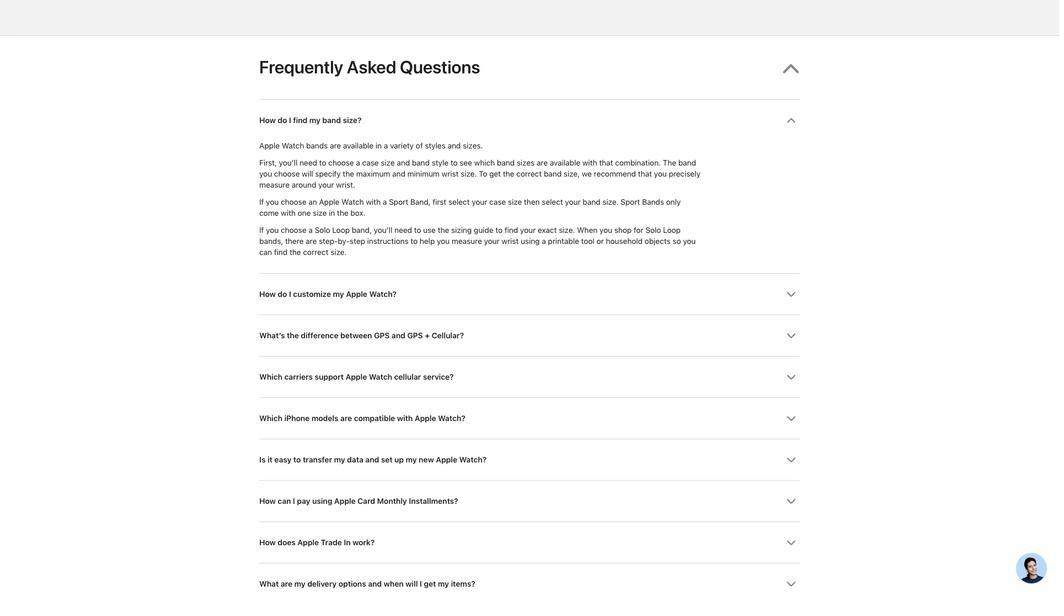 Task type: describe. For each thing, give the bounding box(es) containing it.
delivery
[[307, 580, 337, 589]]

then
[[524, 198, 540, 207]]

card
[[358, 497, 375, 506]]

band inside dropdown button
[[322, 116, 341, 125]]

chevrondown image for data
[[787, 456, 796, 465]]

shop
[[615, 226, 632, 235]]

styles
[[425, 141, 446, 150]]

how do i find my band size? button
[[259, 100, 800, 141]]

1 select from the left
[[449, 198, 470, 207]]

my right customize
[[333, 290, 344, 299]]

what are my delivery options and when will i get my items?
[[259, 580, 476, 589]]

+
[[425, 331, 430, 341]]

installments?
[[409, 497, 458, 506]]

box.
[[351, 209, 366, 218]]

help
[[420, 237, 435, 246]]

see
[[460, 158, 472, 168]]

and left sizes.
[[448, 141, 461, 150]]

do for find
[[278, 116, 287, 125]]

options
[[339, 580, 366, 589]]

i inside "dropdown button"
[[420, 580, 422, 589]]

trade
[[321, 538, 342, 548]]

one
[[298, 209, 311, 218]]

my inside dropdown button
[[309, 116, 321, 125]]

sizes.
[[463, 141, 483, 150]]

need inside if you choose a solo loop band, you'll need to use the sizing guide to find your exact size. when you shop for solo loop bands, there are step-by-step instructions to help you measure your wrist using a printable tool or household objects so you can find the correct size.
[[395, 226, 412, 235]]

band up minimum
[[412, 158, 430, 168]]

difference
[[301, 331, 339, 341]]

bands,
[[259, 237, 283, 246]]

in
[[344, 538, 351, 548]]

2 select from the left
[[542, 198, 563, 207]]

2 gps from the left
[[407, 331, 423, 341]]

if you choose a solo loop band, you'll need to use the sizing guide to find your exact size. when you shop for solo loop bands, there are step-by-step instructions to help you measure your wrist using a printable tool or household objects so you can find the correct size.
[[259, 226, 696, 257]]

the up wrist. at the top of page
[[343, 169, 354, 179]]

0 horizontal spatial size
[[313, 209, 327, 218]]

to right guide
[[496, 226, 503, 235]]

2 vertical spatial watch?
[[459, 455, 487, 465]]

variety
[[390, 141, 414, 150]]

monthly
[[377, 497, 407, 506]]

apple right does
[[298, 538, 319, 548]]

is it easy to transfer my data and set up my new apple watch? button
[[259, 440, 800, 480]]

when
[[384, 580, 404, 589]]

how does apple trade in work? button
[[259, 522, 800, 563]]

specify
[[315, 169, 341, 179]]

first, you'll need to choose a case size and band style to see which band sizes are available with that combination. the band you choose will specify the maximum and minimum wrist size. to get the correct band size, we recommend that you precisely measure around your wrist.
[[259, 158, 701, 190]]

household
[[606, 237, 643, 246]]

to inside dropdown button
[[294, 455, 301, 465]]

will inside "dropdown button"
[[406, 580, 418, 589]]

choose up around
[[274, 169, 300, 179]]

with down maximum
[[366, 198, 381, 207]]

what's the difference between gps and gps + cellular?
[[259, 331, 464, 341]]

and inside dropdown button
[[366, 455, 379, 465]]

size. inside 'first, you'll need to choose a case size and band style to see which band sizes are available with that combination. the band you choose will specify the maximum and minimum wrist size. to get the correct band size, we recommend that you precisely measure around your wrist.'
[[461, 169, 477, 179]]

a down exact
[[542, 237, 546, 246]]

0 horizontal spatial watch
[[282, 141, 304, 150]]

when
[[577, 226, 598, 235]]

does
[[278, 538, 296, 548]]

only
[[666, 198, 681, 207]]

to left the use
[[414, 226, 421, 235]]

objects
[[645, 237, 671, 246]]

models
[[312, 414, 339, 423]]

your down guide
[[484, 237, 500, 246]]

0 vertical spatial watch?
[[369, 290, 397, 299]]

i for pay
[[293, 497, 295, 506]]

your down 'first, you'll need to choose a case size and band style to see which band sizes are available with that combination. the band you choose will specify the maximum and minimum wrist size. to get the correct band size, we recommend that you precisely measure around your wrist.'
[[472, 198, 488, 207]]

set
[[381, 455, 393, 465]]

you up bands,
[[266, 226, 279, 235]]

you down first, on the top left of page
[[259, 169, 272, 179]]

my left delivery
[[294, 580, 306, 589]]

work?
[[353, 538, 375, 548]]

first
[[433, 198, 447, 207]]

case inside if you choose an apple watch with a sport band, first select your case size then select your band size. sport bands only come with one size in the box.
[[490, 198, 506, 207]]

case inside 'first, you'll need to choose a case size and band style to see which band sizes are available with that combination. the band you choose will specify the maximum and minimum wrist size. to get the correct band size, we recommend that you precisely measure around your wrist.'
[[362, 158, 379, 168]]

get inside "dropdown button"
[[424, 580, 436, 589]]

chevrondown image inside how does apple trade in work? dropdown button
[[787, 538, 796, 548]]

sizing
[[451, 226, 472, 235]]

to left see
[[451, 158, 458, 168]]

combination.
[[615, 158, 661, 168]]

do for customize
[[278, 290, 287, 299]]

precisely
[[669, 169, 701, 179]]

if for if you choose an apple watch with a sport band, first select your case size then select your band size. sport bands only come with one size in the box.
[[259, 198, 264, 207]]

with inside 'first, you'll need to choose a case size and band style to see which band sizes are available with that combination. the band you choose will specify the maximum and minimum wrist size. to get the correct band size, we recommend that you precisely measure around your wrist.'
[[583, 158, 597, 168]]

the right to on the top left of the page
[[503, 169, 515, 179]]

apple up new
[[415, 414, 436, 423]]

size,
[[564, 169, 580, 179]]

1 sport from the left
[[389, 198, 408, 207]]

data
[[347, 455, 364, 465]]

1 loop from the left
[[332, 226, 350, 235]]

in inside if you choose an apple watch with a sport band, first select your case size then select your band size. sport bands only come with one size in the box.
[[329, 209, 335, 218]]

apple up first, on the top left of page
[[259, 141, 280, 150]]

are right bands at the top of the page
[[330, 141, 341, 150]]

bands
[[642, 198, 664, 207]]

new
[[419, 455, 434, 465]]

sizes
[[517, 158, 535, 168]]

easy
[[274, 455, 292, 465]]

minimum
[[408, 169, 440, 179]]

cellular?
[[432, 331, 464, 341]]

are inside if you choose a solo loop band, you'll need to use the sizing guide to find your exact size. when you shop for solo loop bands, there are step-by-step instructions to help you measure your wrist using a printable tool or household objects so you can find the correct size.
[[306, 237, 317, 246]]

to left help
[[411, 237, 418, 246]]

1 vertical spatial that
[[638, 169, 652, 179]]

or
[[597, 237, 604, 246]]

which iphone models are compatible with apple watch?
[[259, 414, 466, 423]]

recommend
[[594, 169, 636, 179]]

with inside dropdown button
[[397, 414, 413, 423]]

are inside 'first, you'll need to choose a case size and band style to see which band sizes are available with that combination. the band you choose will specify the maximum and minimum wrist size. to get the correct band size, we recommend that you precisely measure around your wrist.'
[[537, 158, 548, 168]]

frequently
[[259, 57, 343, 77]]

0 vertical spatial in
[[376, 141, 382, 150]]

apple up between
[[346, 290, 367, 299]]

available inside 'first, you'll need to choose a case size and band style to see which band sizes are available with that combination. the band you choose will specify the maximum and minimum wrist size. to get the correct band size, we recommend that you precisely measure around your wrist.'
[[550, 158, 581, 168]]

cellular
[[394, 373, 421, 382]]

my right the up
[[406, 455, 417, 465]]

what's the difference between gps and gps + cellular? button
[[259, 315, 800, 356]]

choose inside if you choose a solo loop band, you'll need to use the sizing guide to find your exact size. when you shop for solo loop bands, there are step-by-step instructions to help you measure your wrist using a printable tool or household objects so you can find the correct size.
[[281, 226, 307, 235]]

list item containing how do i find my band size?
[[259, 100, 800, 273]]

how do i customize my apple watch?
[[259, 290, 397, 299]]

band left sizes
[[497, 158, 515, 168]]

tool
[[581, 237, 595, 246]]

band,
[[352, 226, 372, 235]]

1 vertical spatial watch?
[[438, 414, 466, 423]]

instructions
[[367, 237, 409, 246]]

my left the items?
[[438, 580, 449, 589]]

your down "size,"
[[565, 198, 581, 207]]

how do i customize my apple watch? button
[[259, 274, 800, 315]]

i for customize
[[289, 290, 291, 299]]

with left the one
[[281, 209, 296, 218]]

apple left card
[[334, 497, 356, 506]]

items?
[[451, 580, 476, 589]]

transfer
[[303, 455, 332, 465]]

service?
[[423, 373, 454, 382]]

the inside if you choose an apple watch with a sport band, first select your case size then select your band size. sport bands only come with one size in the box.
[[337, 209, 349, 218]]

my left data
[[334, 455, 345, 465]]

the
[[663, 158, 677, 168]]



Task type: vqa. For each thing, say whether or not it's contained in the screenshot.
help
yes



Task type: locate. For each thing, give the bounding box(es) containing it.
you right so
[[683, 237, 696, 246]]

apple
[[259, 141, 280, 150], [319, 198, 340, 207], [346, 290, 367, 299], [346, 373, 367, 382], [415, 414, 436, 423], [436, 455, 457, 465], [334, 497, 356, 506], [298, 538, 319, 548]]

is
[[259, 455, 266, 465]]

a
[[384, 141, 388, 150], [356, 158, 360, 168], [383, 198, 387, 207], [309, 226, 313, 235], [542, 237, 546, 246]]

a down the one
[[309, 226, 313, 235]]

available
[[343, 141, 374, 150], [550, 158, 581, 168]]

need inside 'first, you'll need to choose a case size and band style to see which band sizes are available with that combination. the band you choose will specify the maximum and minimum wrist size. to get the correct band size, we recommend that you precisely measure around your wrist.'
[[300, 158, 317, 168]]

2 how from the top
[[259, 290, 276, 299]]

chevrondown image for card
[[787, 497, 796, 506]]

0 vertical spatial if
[[259, 198, 264, 207]]

chevrondown image inside is it easy to transfer my data and set up my new apple watch? dropdown button
[[787, 456, 796, 465]]

1 vertical spatial can
[[278, 497, 291, 506]]

1 if from the top
[[259, 198, 264, 207]]

compatible
[[354, 414, 395, 423]]

2 horizontal spatial find
[[505, 226, 518, 235]]

what
[[259, 580, 279, 589]]

you
[[259, 169, 272, 179], [654, 169, 667, 179], [266, 198, 279, 207], [266, 226, 279, 235], [600, 226, 613, 235], [437, 237, 450, 246], [683, 237, 696, 246]]

0 vertical spatial can
[[259, 248, 272, 257]]

is it easy to transfer my data and set up my new apple watch?
[[259, 455, 487, 465]]

1 vertical spatial you'll
[[374, 226, 393, 235]]

0 vertical spatial you'll
[[279, 158, 298, 168]]

size inside 'first, you'll need to choose a case size and band style to see which band sizes are available with that combination. the band you choose will specify the maximum and minimum wrist size. to get the correct band size, we recommend that you precisely measure around your wrist.'
[[381, 158, 395, 168]]

1 vertical spatial get
[[424, 580, 436, 589]]

using inside if you choose a solo loop band, you'll need to use the sizing guide to find your exact size. when you shop for solo loop bands, there are step-by-step instructions to help you measure your wrist using a printable tool or household objects so you can find the correct size.
[[521, 237, 540, 246]]

2 sport from the left
[[621, 198, 640, 207]]

and down variety
[[397, 158, 410, 168]]

0 horizontal spatial solo
[[315, 226, 330, 235]]

chevrondown image for watch?
[[787, 290, 796, 299]]

i left pay
[[293, 497, 295, 506]]

i inside dropdown button
[[289, 116, 291, 125]]

size.
[[461, 169, 477, 179], [603, 198, 619, 207], [559, 226, 575, 235], [331, 248, 347, 257]]

which carriers support apple watch cellular service? button
[[259, 357, 800, 398]]

how up what's
[[259, 290, 276, 299]]

first,
[[259, 158, 277, 168]]

a inside 'first, you'll need to choose a case size and band style to see which band sizes are available with that combination. the band you choose will specify the maximum and minimum wrist size. to get the correct band size, we recommend that you precisely measure around your wrist.'
[[356, 158, 360, 168]]

which for which iphone models are compatible with apple watch?
[[259, 414, 283, 423]]

you down the at right
[[654, 169, 667, 179]]

2 vertical spatial find
[[274, 248, 288, 257]]

you right help
[[437, 237, 450, 246]]

there
[[285, 237, 304, 246]]

list item
[[259, 100, 800, 273]]

chevrondown image inside how can i pay using apple card monthly installments? dropdown button
[[787, 497, 796, 506]]

using inside how can i pay using apple card monthly installments? dropdown button
[[312, 497, 332, 506]]

using
[[521, 237, 540, 246], [312, 497, 332, 506]]

2 chevrondown image from the top
[[787, 373, 796, 382]]

1 horizontal spatial need
[[395, 226, 412, 235]]

1 vertical spatial size
[[508, 198, 522, 207]]

i down frequently
[[289, 116, 291, 125]]

for
[[634, 226, 644, 235]]

apple right an
[[319, 198, 340, 207]]

band,
[[410, 198, 431, 207]]

to up specify at the top
[[319, 158, 326, 168]]

your
[[318, 180, 334, 190], [472, 198, 488, 207], [565, 198, 581, 207], [520, 226, 536, 235], [484, 237, 500, 246]]

chevrondown image for service?
[[787, 373, 796, 382]]

1 vertical spatial need
[[395, 226, 412, 235]]

correct
[[517, 169, 542, 179], [303, 248, 329, 257]]

2 horizontal spatial watch
[[369, 373, 392, 382]]

gps
[[374, 331, 390, 341], [407, 331, 423, 341]]

how for how does apple trade in work?
[[259, 538, 276, 548]]

can left pay
[[278, 497, 291, 506]]

asked
[[347, 57, 396, 77]]

solo up step-
[[315, 226, 330, 235]]

choose up the one
[[281, 198, 307, 207]]

0 vertical spatial using
[[521, 237, 540, 246]]

if you choose an apple watch with a sport band, first select your case size then select your band size. sport bands only come with one size in the box.
[[259, 198, 681, 218]]

carriers
[[284, 373, 313, 382]]

get inside 'first, you'll need to choose a case size and band style to see which band sizes are available with that combination. the band you choose will specify the maximum and minimum wrist size. to get the correct band size, we recommend that you precisely measure around your wrist.'
[[490, 169, 501, 179]]

chevrondown image for +
[[787, 331, 796, 341]]

find up bands at the top of the page
[[293, 116, 307, 125]]

band left size? on the left top of page
[[322, 116, 341, 125]]

you inside if you choose an apple watch with a sport band, first select your case size then select your band size. sport bands only come with one size in the box.
[[266, 198, 279, 207]]

3 chevrondown image from the top
[[787, 456, 796, 465]]

size
[[381, 158, 395, 168], [508, 198, 522, 207], [313, 209, 327, 218]]

size left then
[[508, 198, 522, 207]]

1 horizontal spatial measure
[[452, 237, 482, 246]]

wrist
[[442, 169, 459, 179], [502, 237, 519, 246]]

1 vertical spatial case
[[490, 198, 506, 207]]

use
[[423, 226, 436, 235]]

correct inside 'first, you'll need to choose a case size and band style to see which band sizes are available with that combination. the band you choose will specify the maximum and minimum wrist size. to get the correct band size, we recommend that you precisely measure around your wrist.'
[[517, 169, 542, 179]]

1 vertical spatial available
[[550, 158, 581, 168]]

watch up box.
[[342, 198, 364, 207]]

if inside if you choose an apple watch with a sport band, first select your case size then select your band size. sport bands only come with one size in the box.
[[259, 198, 264, 207]]

2 do from the top
[[278, 290, 287, 299]]

you'll inside if you choose a solo loop band, you'll need to use the sizing guide to find your exact size. when you shop for solo loop bands, there are step-by-step instructions to help you measure your wrist using a printable tool or household objects so you can find the correct size.
[[374, 226, 393, 235]]

the left box.
[[337, 209, 349, 218]]

1 horizontal spatial size
[[381, 158, 395, 168]]

i for find
[[289, 116, 291, 125]]

1 do from the top
[[278, 116, 287, 125]]

between
[[341, 331, 372, 341]]

0 horizontal spatial that
[[599, 158, 613, 168]]

are right the what at left
[[281, 580, 293, 589]]

1 vertical spatial do
[[278, 290, 287, 299]]

0 horizontal spatial need
[[300, 158, 317, 168]]

0 vertical spatial available
[[343, 141, 374, 150]]

chevrondown image inside how do i customize my apple watch? dropdown button
[[787, 290, 796, 299]]

how for how do i find my band size?
[[259, 116, 276, 125]]

need down bands at the top of the page
[[300, 158, 317, 168]]

watch left bands at the top of the page
[[282, 141, 304, 150]]

0 horizontal spatial loop
[[332, 226, 350, 235]]

and left when
[[368, 580, 382, 589]]

the down there
[[290, 248, 301, 257]]

how up first, on the top left of page
[[259, 116, 276, 125]]

case up maximum
[[362, 158, 379, 168]]

list
[[259, 100, 800, 596]]

the
[[343, 169, 354, 179], [503, 169, 515, 179], [337, 209, 349, 218], [438, 226, 449, 235], [290, 248, 301, 257], [287, 331, 299, 341]]

0 horizontal spatial will
[[302, 169, 313, 179]]

chevrondown image inside what are my delivery options and when will i get my items? "dropdown button"
[[787, 580, 796, 589]]

1 horizontal spatial can
[[278, 497, 291, 506]]

case up guide
[[490, 198, 506, 207]]

chevrondown image for will
[[787, 580, 796, 589]]

you up or
[[600, 226, 613, 235]]

band left "size,"
[[544, 169, 562, 179]]

which inside which iphone models are compatible with apple watch? dropdown button
[[259, 414, 283, 423]]

find down bands,
[[274, 248, 288, 257]]

1 chevrondown image from the top
[[787, 290, 796, 299]]

chevrondown image
[[787, 116, 796, 125], [787, 331, 796, 341], [787, 414, 796, 424], [787, 580, 796, 589]]

so
[[673, 237, 681, 246]]

chevrondown image inside which iphone models are compatible with apple watch? dropdown button
[[787, 414, 796, 424]]

how left does
[[259, 538, 276, 548]]

how left pay
[[259, 497, 276, 506]]

1 horizontal spatial find
[[293, 116, 307, 125]]

which carriers support apple watch cellular service?
[[259, 373, 454, 382]]

the inside dropdown button
[[287, 331, 299, 341]]

it
[[268, 455, 273, 465]]

1 horizontal spatial wrist
[[502, 237, 519, 246]]

your inside 'first, you'll need to choose a case size and band style to see which band sizes are available with that combination. the band you choose will specify the maximum and minimum wrist size. to get the correct band size, we recommend that you precisely measure around your wrist.'
[[318, 180, 334, 190]]

what's
[[259, 331, 285, 341]]

with right compatible
[[397, 414, 413, 423]]

0 horizontal spatial available
[[343, 141, 374, 150]]

0 vertical spatial which
[[259, 373, 283, 382]]

are inside "dropdown button"
[[281, 580, 293, 589]]

if up come
[[259, 198, 264, 207]]

0 horizontal spatial gps
[[374, 331, 390, 341]]

1 horizontal spatial case
[[490, 198, 506, 207]]

1 gps from the left
[[374, 331, 390, 341]]

2 loop from the left
[[663, 226, 681, 235]]

will inside 'first, you'll need to choose a case size and band style to see which band sizes are available with that combination. the band you choose will specify the maximum and minimum wrist size. to get the correct band size, we recommend that you precisely measure around your wrist.'
[[302, 169, 313, 179]]

select right then
[[542, 198, 563, 207]]

which left carriers
[[259, 373, 283, 382]]

chevrondown image inside which carriers support apple watch cellular service? dropdown button
[[787, 373, 796, 382]]

a left variety
[[384, 141, 388, 150]]

size. down by-
[[331, 248, 347, 257]]

3 how from the top
[[259, 497, 276, 506]]

measure inside if you choose a solo loop band, you'll need to use the sizing guide to find your exact size. when you shop for solo loop bands, there are step-by-step instructions to help you measure your wrist using a printable tool or household objects so you can find the correct size.
[[452, 237, 482, 246]]

gps right between
[[374, 331, 390, 341]]

will up around
[[302, 169, 313, 179]]

0 horizontal spatial select
[[449, 198, 470, 207]]

wrist.
[[336, 180, 355, 190]]

1 horizontal spatial you'll
[[374, 226, 393, 235]]

1 vertical spatial which
[[259, 414, 283, 423]]

using right pay
[[312, 497, 332, 506]]

0 vertical spatial correct
[[517, 169, 542, 179]]

if for if you choose a solo loop band, you'll need to use the sizing guide to find your exact size. when you shop for solo loop bands, there are step-by-step instructions to help you measure your wrist using a printable tool or household objects so you can find the correct size.
[[259, 226, 264, 235]]

1 horizontal spatial that
[[638, 169, 652, 179]]

1 horizontal spatial watch
[[342, 198, 364, 207]]

how can i pay using apple card monthly installments? button
[[259, 481, 800, 522]]

iphone
[[284, 414, 310, 423]]

to
[[319, 158, 326, 168], [451, 158, 458, 168], [414, 226, 421, 235], [496, 226, 503, 235], [411, 237, 418, 246], [294, 455, 301, 465]]

2 which from the top
[[259, 414, 283, 423]]

loop up by-
[[332, 226, 350, 235]]

find right guide
[[505, 226, 518, 235]]

watch inside dropdown button
[[369, 373, 392, 382]]

measure inside 'first, you'll need to choose a case size and band style to see which band sizes are available with that combination. the band you choose will specify the maximum and minimum wrist size. to get the correct band size, we recommend that you precisely measure around your wrist.'
[[259, 180, 290, 190]]

size down an
[[313, 209, 327, 218]]

can
[[259, 248, 272, 257], [278, 497, 291, 506]]

0 horizontal spatial you'll
[[279, 158, 298, 168]]

1 horizontal spatial in
[[376, 141, 382, 150]]

and left set
[[366, 455, 379, 465]]

case
[[362, 158, 379, 168], [490, 198, 506, 207]]

frequently asked questions button
[[259, 36, 800, 100]]

in
[[376, 141, 382, 150], [329, 209, 335, 218]]

loop
[[332, 226, 350, 235], [663, 226, 681, 235]]

by-
[[338, 237, 350, 246]]

exact
[[538, 226, 557, 235]]

sport left band, in the left top of the page
[[389, 198, 408, 207]]

band inside if you choose an apple watch with a sport band, first select your case size then select your band size. sport bands only come with one size in the box.
[[583, 198, 601, 207]]

0 horizontal spatial in
[[329, 209, 335, 218]]

you'll inside 'first, you'll need to choose a case size and band style to see which band sizes are available with that combination. the band you choose will specify the maximum and minimum wrist size. to get the correct band size, we recommend that you precisely measure around your wrist.'
[[279, 158, 298, 168]]

which iphone models are compatible with apple watch? button
[[259, 398, 800, 439]]

a down maximum
[[383, 198, 387, 207]]

chevrondown image
[[787, 290, 796, 299], [787, 373, 796, 382], [787, 456, 796, 465], [787, 497, 796, 506], [787, 538, 796, 548]]

will right when
[[406, 580, 418, 589]]

5 chevrondown image from the top
[[787, 538, 796, 548]]

do
[[278, 116, 287, 125], [278, 290, 287, 299]]

2 vertical spatial size
[[313, 209, 327, 218]]

chevrondown image inside what's the difference between gps and gps + cellular? dropdown button
[[787, 331, 796, 341]]

your left exact
[[520, 226, 536, 235]]

and left minimum
[[392, 169, 406, 179]]

to right the 'easy'
[[294, 455, 301, 465]]

1 horizontal spatial sport
[[621, 198, 640, 207]]

need up instructions
[[395, 226, 412, 235]]

0 horizontal spatial measure
[[259, 180, 290, 190]]

size. down recommend
[[603, 198, 619, 207]]

i left customize
[[289, 290, 291, 299]]

size up maximum
[[381, 158, 395, 168]]

how do i find my band size?
[[259, 116, 362, 125]]

watch inside if you choose an apple watch with a sport band, first select your case size then select your band size. sport bands only come with one size in the box.
[[342, 198, 364, 207]]

correct inside if you choose a solo loop band, you'll need to use the sizing guide to find your exact size. when you shop for solo loop bands, there are step-by-step instructions to help you measure your wrist using a printable tool or household objects so you can find the correct size.
[[303, 248, 329, 257]]

watch
[[282, 141, 304, 150], [342, 198, 364, 207], [369, 373, 392, 382]]

1 horizontal spatial available
[[550, 158, 581, 168]]

select right first
[[449, 198, 470, 207]]

apple inside if you choose an apple watch with a sport band, first select your case size then select your band size. sport bands only come with one size in the box.
[[319, 198, 340, 207]]

0 vertical spatial get
[[490, 169, 501, 179]]

1 horizontal spatial select
[[542, 198, 563, 207]]

guide
[[474, 226, 494, 235]]

1 vertical spatial measure
[[452, 237, 482, 246]]

which inside which carriers support apple watch cellular service? dropdown button
[[259, 373, 283, 382]]

1 horizontal spatial loop
[[663, 226, 681, 235]]

0 horizontal spatial sport
[[389, 198, 408, 207]]

to
[[479, 169, 487, 179]]

sport left bands at the right
[[621, 198, 640, 207]]

watch? right new
[[459, 455, 487, 465]]

apple right new
[[436, 455, 457, 465]]

do inside dropdown button
[[278, 116, 287, 125]]

0 vertical spatial need
[[300, 158, 317, 168]]

choose
[[328, 158, 354, 168], [274, 169, 300, 179], [281, 198, 307, 207], [281, 226, 307, 235]]

0 vertical spatial size
[[381, 158, 395, 168]]

apple right support
[[346, 373, 367, 382]]

0 horizontal spatial wrist
[[442, 169, 459, 179]]

apple watch bands are available in a variety of styles and sizes.
[[259, 141, 483, 150]]

wrist inside if you choose a solo loop band, you'll need to use the sizing guide to find your exact size. when you shop for solo loop bands, there are step-by-step instructions to help you measure your wrist using a printable tool or household objects so you can find the correct size.
[[502, 237, 519, 246]]

and inside dropdown button
[[392, 331, 405, 341]]

around
[[292, 180, 316, 190]]

0 horizontal spatial can
[[259, 248, 272, 257]]

2 horizontal spatial size
[[508, 198, 522, 207]]

1 vertical spatial correct
[[303, 248, 329, 257]]

1 vertical spatial wrist
[[502, 237, 519, 246]]

0 horizontal spatial case
[[362, 158, 379, 168]]

what are my delivery options and when will i get my items? button
[[259, 564, 800, 596]]

chevrondown image for watch?
[[787, 414, 796, 424]]

style
[[432, 158, 449, 168]]

the right the use
[[438, 226, 449, 235]]

which for which carriers support apple watch cellular service?
[[259, 373, 283, 382]]

size. down see
[[461, 169, 477, 179]]

1 vertical spatial using
[[312, 497, 332, 506]]

1 horizontal spatial get
[[490, 169, 501, 179]]

measure down sizing
[[452, 237, 482, 246]]

0 horizontal spatial correct
[[303, 248, 329, 257]]

4 chevrondown image from the top
[[787, 497, 796, 506]]

1 chevrondown image from the top
[[787, 116, 796, 125]]

1 horizontal spatial correct
[[517, 169, 542, 179]]

size. inside if you choose an apple watch with a sport band, first select your case size then select your band size. sport bands only come with one size in the box.
[[603, 198, 619, 207]]

how does apple trade in work?
[[259, 538, 375, 548]]

1 horizontal spatial using
[[521, 237, 540, 246]]

1 horizontal spatial solo
[[646, 226, 661, 235]]

can inside if you choose a solo loop band, you'll need to use the sizing guide to find your exact size. when you shop for solo loop bands, there are step-by-step instructions to help you measure your wrist using a printable tool or household objects so you can find the correct size.
[[259, 248, 272, 257]]

how for how do i customize my apple watch?
[[259, 290, 276, 299]]

1 horizontal spatial will
[[406, 580, 418, 589]]

how can i pay using apple card monthly installments?
[[259, 497, 458, 506]]

1 vertical spatial in
[[329, 209, 335, 218]]

choose up specify at the top
[[328, 158, 354, 168]]

1 solo from the left
[[315, 226, 330, 235]]

if inside if you choose a solo loop band, you'll need to use the sizing guide to find your exact size. when you shop for solo loop bands, there are step-by-step instructions to help you measure your wrist using a printable tool or household objects so you can find the correct size.
[[259, 226, 264, 235]]

with
[[583, 158, 597, 168], [366, 198, 381, 207], [281, 209, 296, 218], [397, 414, 413, 423]]

are inside dropdown button
[[340, 414, 352, 423]]

1 how from the top
[[259, 116, 276, 125]]

gps left + at left bottom
[[407, 331, 423, 341]]

are right there
[[306, 237, 317, 246]]

solo
[[315, 226, 330, 235], [646, 226, 661, 235]]

choose inside if you choose an apple watch with a sport band, first select your case size then select your band size. sport bands only come with one size in the box.
[[281, 198, 307, 207]]

up
[[395, 455, 404, 465]]

1 vertical spatial watch
[[342, 198, 364, 207]]

do inside dropdown button
[[278, 290, 287, 299]]

0 horizontal spatial get
[[424, 580, 436, 589]]

4 how from the top
[[259, 538, 276, 548]]

if up bands,
[[259, 226, 264, 235]]

find
[[293, 116, 307, 125], [505, 226, 518, 235], [274, 248, 288, 257]]

an
[[309, 198, 317, 207]]

can inside dropdown button
[[278, 497, 291, 506]]

0 vertical spatial wrist
[[442, 169, 459, 179]]

1 vertical spatial find
[[505, 226, 518, 235]]

correct down step-
[[303, 248, 329, 257]]

loop up so
[[663, 226, 681, 235]]

i right when
[[420, 580, 422, 589]]

my up bands at the top of the page
[[309, 116, 321, 125]]

with up we
[[583, 158, 597, 168]]

2 solo from the left
[[646, 226, 661, 235]]

3 chevrondown image from the top
[[787, 414, 796, 424]]

1 horizontal spatial gps
[[407, 331, 423, 341]]

0 horizontal spatial using
[[312, 497, 332, 506]]

step-
[[319, 237, 338, 246]]

and inside "dropdown button"
[[368, 580, 382, 589]]

support
[[315, 373, 344, 382]]

1 vertical spatial will
[[406, 580, 418, 589]]

0 horizontal spatial find
[[274, 248, 288, 257]]

a inside if you choose an apple watch with a sport band, first select your case size then select your band size. sport bands only come with one size in the box.
[[383, 198, 387, 207]]

list containing how do i find my band size?
[[259, 100, 800, 596]]

can down bands,
[[259, 248, 272, 257]]

0 vertical spatial do
[[278, 116, 287, 125]]

solo up objects
[[646, 226, 661, 235]]

how
[[259, 116, 276, 125], [259, 290, 276, 299], [259, 497, 276, 506], [259, 538, 276, 548]]

1 which from the top
[[259, 373, 283, 382]]

i
[[289, 116, 291, 125], [289, 290, 291, 299], [293, 497, 295, 506], [420, 580, 422, 589]]

get left the items?
[[424, 580, 436, 589]]

1 vertical spatial if
[[259, 226, 264, 235]]

0 vertical spatial will
[[302, 169, 313, 179]]

and
[[448, 141, 461, 150], [397, 158, 410, 168], [392, 169, 406, 179], [392, 331, 405, 341], [366, 455, 379, 465], [368, 580, 382, 589]]

that up recommend
[[599, 158, 613, 168]]

the right what's
[[287, 331, 299, 341]]

4 chevrondown image from the top
[[787, 580, 796, 589]]

0 vertical spatial find
[[293, 116, 307, 125]]

2 if from the top
[[259, 226, 264, 235]]

how for how can i pay using apple card monthly installments?
[[259, 497, 276, 506]]

band up precisely
[[679, 158, 696, 168]]

0 vertical spatial measure
[[259, 180, 290, 190]]

2 vertical spatial watch
[[369, 373, 392, 382]]

how inside dropdown button
[[259, 116, 276, 125]]

printable
[[548, 237, 579, 246]]

you'll up instructions
[[374, 226, 393, 235]]

available down size? on the left top of page
[[343, 141, 374, 150]]

bands
[[306, 141, 328, 150]]

find inside dropdown button
[[293, 116, 307, 125]]

frequently asked questions
[[259, 57, 480, 77]]

your down specify at the top
[[318, 180, 334, 190]]

0 vertical spatial case
[[362, 158, 379, 168]]

size?
[[343, 116, 362, 125]]

2 chevrondown image from the top
[[787, 331, 796, 341]]

size. up printable
[[559, 226, 575, 235]]

we
[[582, 169, 592, 179]]

customize
[[293, 290, 331, 299]]

in left variety
[[376, 141, 382, 150]]

chevrondown image inside how do i find my band size? dropdown button
[[787, 116, 796, 125]]

0 vertical spatial that
[[599, 158, 613, 168]]

0 vertical spatial watch
[[282, 141, 304, 150]]

wrist inside 'first, you'll need to choose a case size and band style to see which band sizes are available with that combination. the band you choose will specify the maximum and minimum wrist size. to get the correct band size, we recommend that you precisely measure around your wrist.'
[[442, 169, 459, 179]]

of
[[416, 141, 423, 150]]



